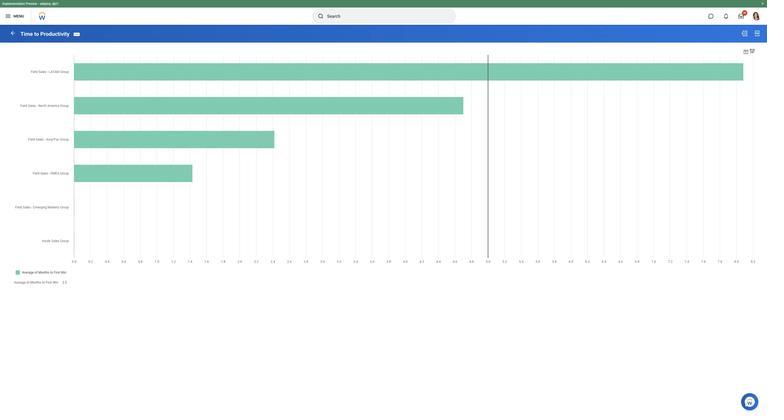 Task type: vqa. For each thing, say whether or not it's contained in the screenshot.
"AVERAGE"
yes



Task type: describe. For each thing, give the bounding box(es) containing it.
30 button
[[736, 10, 748, 22]]

average of months to first win
[[14, 281, 58, 285]]

0 vertical spatial to
[[34, 31, 39, 37]]

30
[[744, 11, 747, 14]]

preview
[[26, 2, 37, 6]]

first
[[46, 281, 52, 285]]

menu
[[13, 14, 24, 18]]

months
[[30, 281, 41, 285]]

Search Workday  search field
[[327, 10, 444, 22]]

2.5
[[62, 281, 67, 285]]

1 vertical spatial to
[[42, 281, 45, 285]]

average
[[14, 281, 26, 285]]

notifications large image
[[724, 13, 730, 19]]

menu banner
[[0, 0, 768, 25]]

2.5 button
[[62, 281, 68, 285]]

close environment banner image
[[762, 2, 765, 5]]

profile logan mcneil image
[[753, 12, 761, 22]]

time to productivity main content
[[0, 25, 768, 296]]

implementation preview -   adeptai_dpt1
[[2, 2, 59, 6]]



Task type: locate. For each thing, give the bounding box(es) containing it.
time to productivity link
[[21, 31, 70, 37]]

win
[[53, 281, 58, 285]]

inbox large image
[[739, 13, 745, 19]]

menu button
[[0, 8, 31, 25]]

time to productivity
[[21, 31, 70, 37]]

of
[[26, 281, 29, 285]]

configure and view chart data image
[[744, 49, 750, 55]]

1 horizontal spatial to
[[42, 281, 45, 285]]

view printable version (pdf) image
[[755, 30, 761, 37]]

implementation
[[2, 2, 25, 6]]

time
[[21, 31, 33, 37]]

to
[[34, 31, 39, 37], [42, 281, 45, 285]]

previous page image
[[10, 30, 16, 36]]

search image
[[318, 13, 324, 19]]

adeptai_dpt1
[[40, 2, 59, 6]]

productivity
[[40, 31, 70, 37]]

to right time
[[34, 31, 39, 37]]

-
[[38, 2, 39, 6]]

configure and view chart data image
[[750, 48, 756, 54]]

export to excel image
[[742, 30, 748, 37]]

justify image
[[5, 13, 11, 19]]

0 horizontal spatial to
[[34, 31, 39, 37]]

to left 'first'
[[42, 281, 45, 285]]



